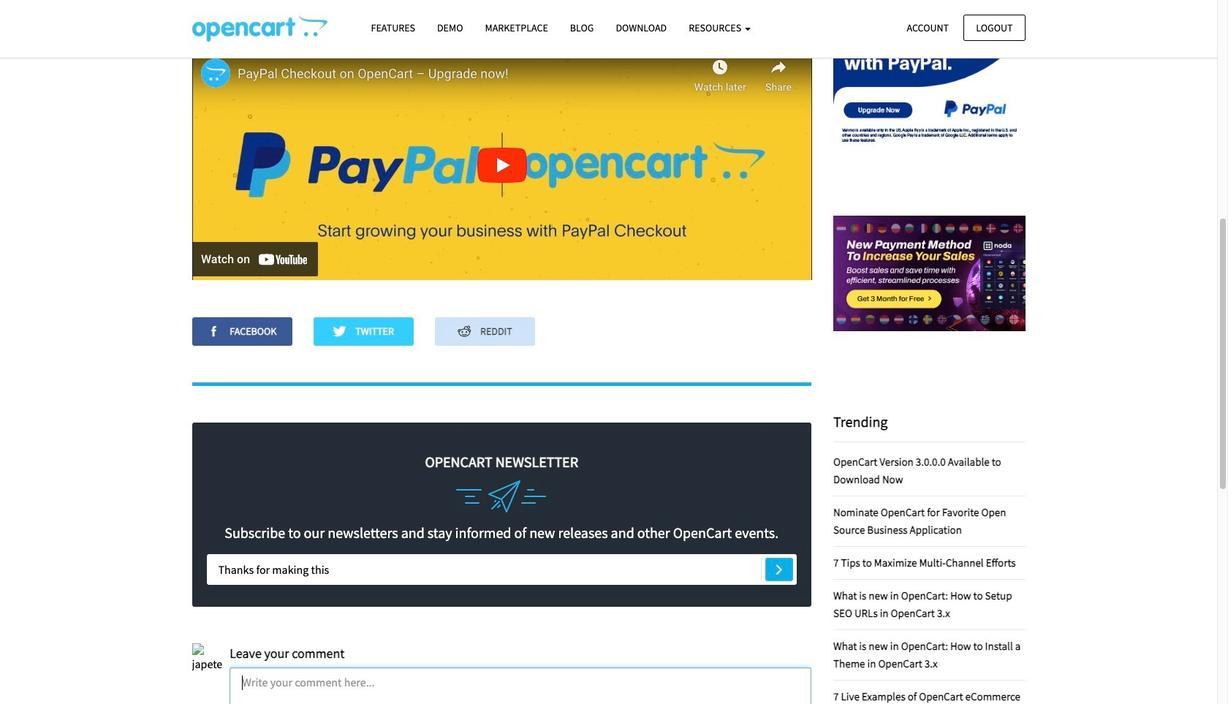 Task type: vqa. For each thing, say whether or not it's contained in the screenshot.
Payment Methods image
no



Task type: describe. For each thing, give the bounding box(es) containing it.
social reddit image
[[458, 325, 478, 338]]

social facebook image
[[207, 325, 228, 338]]

japete image
[[192, 643, 222, 673]]

paypal checkout on opencart – upgrade now! image
[[192, 15, 327, 42]]

social twitter image
[[333, 325, 354, 338]]

Enter your email text field
[[207, 554, 797, 585]]

angle right image
[[776, 560, 783, 577]]



Task type: locate. For each thing, give the bounding box(es) containing it.
Write your comment here... text field
[[230, 668, 812, 704]]

paypal blog image
[[833, 0, 1025, 163]]

noda image
[[833, 178, 1025, 369]]



